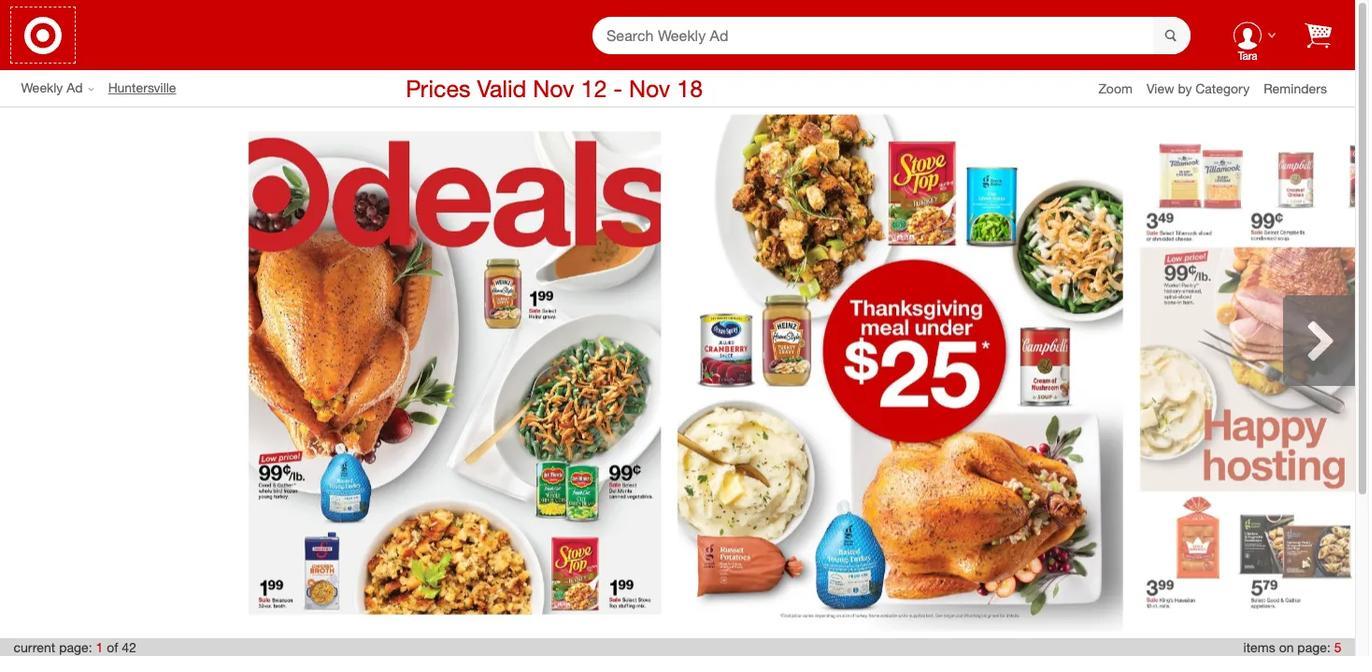 Task type: locate. For each thing, give the bounding box(es) containing it.
tara link
[[1219, 5, 1277, 65]]

ad
[[67, 80, 83, 96]]

zoom link
[[1099, 79, 1147, 98]]

of
[[107, 639, 118, 655]]

0 horizontal spatial page:
[[59, 639, 92, 655]]

page 2 image
[[678, 115, 1123, 632]]

view by category link
[[1147, 80, 1264, 96]]

view
[[1147, 80, 1174, 96]]

items on page: 5
[[1244, 639, 1342, 655]]

-
[[613, 73, 622, 102]]

current page: 1 of 42
[[14, 639, 136, 655]]

page:
[[59, 639, 92, 655], [1298, 639, 1331, 655]]

weekly ad
[[21, 80, 83, 96]]

reminders link
[[1264, 79, 1341, 98]]

12
[[581, 73, 607, 102]]

current
[[14, 639, 55, 655]]

0 horizontal spatial nov
[[533, 73, 574, 102]]

page 3 image
[[1123, 115, 1369, 632]]

nov left 12
[[533, 73, 574, 102]]

nov right -
[[629, 73, 670, 102]]

1
[[96, 639, 103, 655]]

1 horizontal spatial nov
[[629, 73, 670, 102]]

form
[[593, 16, 1191, 55]]

huntersville
[[108, 80, 176, 96]]

page: left 5
[[1298, 639, 1331, 655]]

1 horizontal spatial page:
[[1298, 639, 1331, 655]]

nov
[[533, 73, 574, 102], [629, 73, 670, 102]]

items
[[1244, 639, 1275, 655]]

page: left 1
[[59, 639, 92, 655]]

view by category
[[1147, 80, 1250, 96]]

page 1 image
[[232, 115, 678, 632]]

zoom-in element
[[1099, 80, 1133, 96]]



Task type: describe. For each thing, give the bounding box(es) containing it.
weekly
[[21, 80, 63, 96]]

reminders
[[1264, 80, 1327, 96]]

Search Weekly Ad search field
[[593, 16, 1191, 55]]

1 nov from the left
[[533, 73, 574, 102]]

category
[[1196, 80, 1250, 96]]

huntersville link
[[108, 79, 190, 98]]

5
[[1334, 639, 1342, 655]]

prices valid nov 12 - nov 18
[[406, 73, 703, 102]]

valid
[[477, 73, 526, 102]]

2 nov from the left
[[629, 73, 670, 102]]

tara
[[1238, 49, 1258, 63]]

18
[[677, 73, 703, 102]]

view your cart on target.com image
[[1305, 22, 1332, 48]]

on
[[1279, 639, 1294, 655]]

zoom
[[1099, 80, 1133, 96]]

2 page: from the left
[[1298, 639, 1331, 655]]

weekly ad link
[[21, 79, 108, 98]]

by
[[1178, 80, 1192, 96]]

go to target.com image
[[24, 16, 62, 54]]

42
[[122, 639, 136, 655]]

prices
[[406, 73, 471, 102]]

1 page: from the left
[[59, 639, 92, 655]]



Task type: vqa. For each thing, say whether or not it's contained in the screenshot.
1st 'Dec' from right
no



